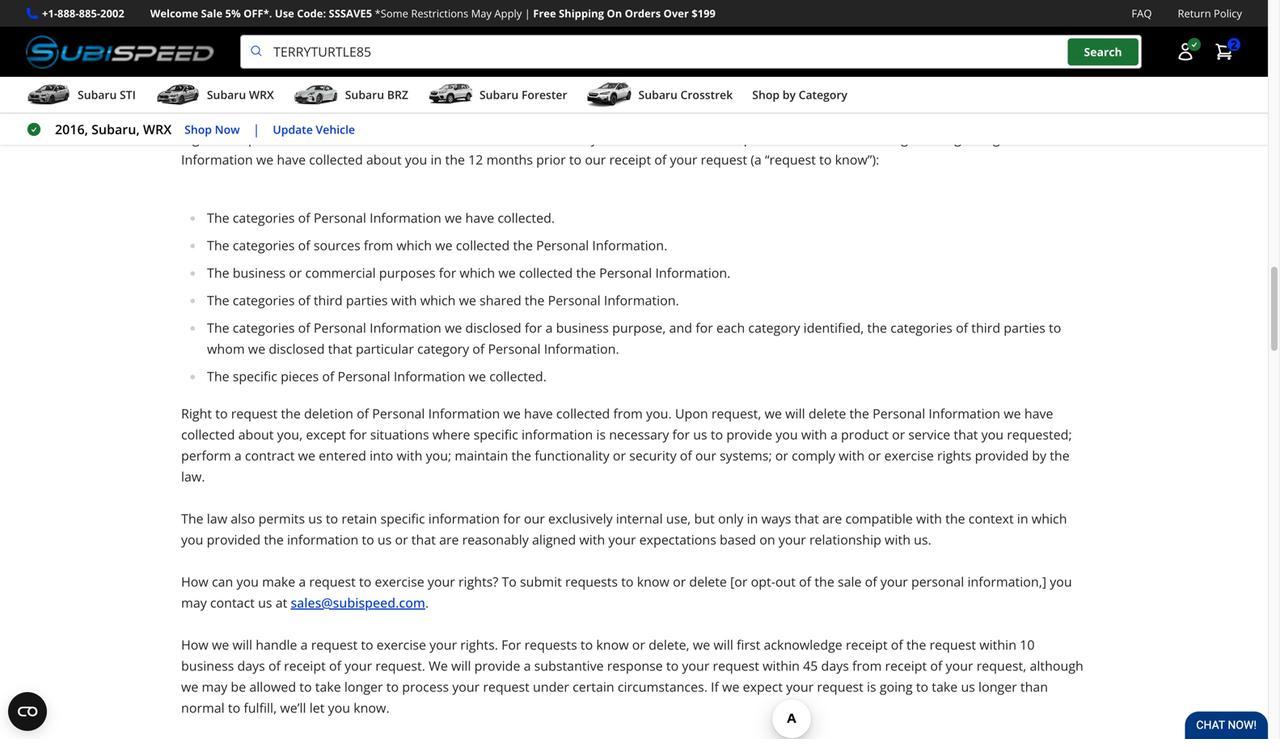 Task type: describe. For each thing, give the bounding box(es) containing it.
each
[[716, 319, 745, 337]]

know.
[[354, 699, 390, 717]]

submit,
[[870, 67, 915, 84]]

on
[[760, 531, 775, 548]]

contact
[[210, 594, 255, 611]]

categories for the categories of third parties with which we shared the personal information.
[[233, 292, 295, 309]]

we up normal
[[181, 678, 198, 696]]

you left requested; at the bottom right of page
[[982, 426, 1004, 443]]

collected up functionality
[[556, 405, 610, 422]]

security
[[629, 447, 677, 464]]

share
[[515, 130, 549, 147]]

upon
[[675, 405, 708, 422]]

exclusively inside the law also permits us to retain specific information for our exclusively internal use, but only in ways that are compatible with the context in which you provided the information to us or that are reasonably aligned with your expectations based on your relationship with us.
[[548, 510, 613, 527]]

2016,
[[55, 121, 88, 138]]

context inside california consumer privacy act of 2018. the california consumer privacy act of 2018 (the "ccpa") grants california residents certain rights with respect to their personal information, including, as described below, the right to know about, delete, and if applicable, opt-out of the sale of their personal information. these rights are subject to certain limitations, however, such as that they do not all apply to personal information about employees, applicants, and contractors, or information processed exclusively in the business-to-business context (e.g., information about an individual acting in his or her capacity as a representative of an entity). where exceptions to the ccpa apply to a request you submit, we will provide you with an explanation.
[[815, 46, 861, 63]]

know inside california consumer privacy act of 2018. the california consumer privacy act of 2018 (the "ccpa") grants california residents certain rights with respect to their personal information, including, as described below, the right to know about, delete, and if applicable, opt-out of the sale of their personal information. these rights are subject to certain limitations, however, such as that they do not all apply to personal information about employees, applicants, and contractors, or information processed exclusively in the business-to-business context (e.g., information about an individual acting in his or her capacity as a representative of an entity). where exceptions to the ccpa apply to a request you submit, we will provide you with an explanation.
[[665, 4, 698, 21]]

you
[[620, 130, 643, 147]]

you up comply
[[776, 426, 798, 443]]

(a
[[751, 151, 762, 168]]

compatible
[[846, 510, 913, 527]]

sale
[[201, 6, 223, 21]]

use,
[[666, 510, 691, 527]]

ways
[[761, 510, 791, 527]]

1 vertical spatial wrx
[[143, 121, 172, 138]]

information inside right to request disclosure of information we collect or share about you. you can submit a request to us for the following data regarding the personal information we have collected about you in the 12 months prior to our receipt of your request (a "request to know"):
[[361, 130, 432, 147]]

or left the commercial at the top left of the page
[[289, 264, 302, 282]]

will right we
[[451, 657, 471, 675]]

return policy link
[[1178, 5, 1242, 22]]

1 days from the left
[[237, 657, 265, 675]]

us.
[[914, 531, 931, 548]]

for
[[501, 636, 521, 654]]

you,
[[277, 426, 303, 443]]

search
[[1084, 44, 1122, 59]]

for inside the law also permits us to retain specific information for our exclusively internal use, but only in ways that are compatible with the context in which you provided the information to us or that are reasonably aligned with your expectations based on your relationship with us.
[[503, 510, 521, 527]]

provided inside the law also permits us to retain specific information for our exclusively internal use, but only in ways that are compatible with the context in which you provided the information to us or that are reasonably aligned with your expectations based on your relationship with us.
[[207, 531, 261, 548]]

brz
[[387, 87, 408, 102]]

restrictions
[[411, 6, 468, 21]]

we left collect
[[436, 130, 453, 147]]

3 california from the left
[[815, 0, 872, 0]]

collect
[[456, 130, 495, 147]]

1 horizontal spatial are
[[439, 531, 459, 548]]

will inside california consumer privacy act of 2018. the california consumer privacy act of 2018 (the "ccpa") grants california residents certain rights with respect to their personal information, including, as described below, the right to know about, delete, and if applicable, opt-out of the sale of their personal information. these rights are subject to certain limitations, however, such as that they do not all apply to personal information about employees, applicants, and contractors, or information processed exclusively in the business-to-business context (e.g., information about an individual acting in his or her capacity as a representative of an entity). where exceptions to the ccpa apply to a request you submit, we will provide you with an explanation.
[[939, 67, 959, 84]]

us up sales@subispeed.com .
[[378, 531, 392, 548]]

request down personal
[[930, 636, 976, 654]]

receipt inside right to request disclosure of information we collect or share about you. you can submit a request to us for the following data regarding the personal information we have collected about you in the 12 months prior to our receipt of your request (a "request to know"):
[[609, 151, 651, 168]]

we down update
[[256, 151, 274, 168]]

$199
[[692, 6, 716, 21]]

update
[[273, 122, 313, 137]]

subaru forester
[[480, 87, 567, 102]]

which down purposes
[[420, 292, 456, 309]]

right for right to request disclosure of information we collect or share about you. you can submit a request to us for the following data regarding the personal information we have collected about you in the 12 months prior to our receipt of your request (a "request to know"):
[[181, 130, 212, 147]]

us right permits
[[308, 510, 322, 527]]

search button
[[1068, 38, 1138, 65]]

1 vertical spatial disclosed
[[269, 340, 325, 358]]

in right the only
[[747, 510, 758, 527]]

although
[[1030, 657, 1084, 675]]

pieces
[[281, 368, 319, 385]]

2 horizontal spatial rights
[[980, 0, 1015, 0]]

make
[[262, 573, 295, 590]]

wrx inside dropdown button
[[249, 87, 274, 102]]

in left 'his'
[[221, 67, 232, 84]]

identified,
[[804, 319, 864, 337]]

request down the for
[[483, 678, 530, 696]]

have inside right to request disclosure of information we collect or share about you. you can submit a request to us for the following data regarding the personal information we have collected about you in the 12 months prior to our receipt of your request (a "request to know"):
[[277, 151, 306, 168]]

1 vertical spatial apply
[[732, 67, 765, 84]]

search input field
[[240, 35, 1142, 69]]

is inside how we will handle a request to exercise your rights. for requests to know or delete, we will first acknowledge receipt of the request within 10 business days of receipt of your request. we will provide a substantive response to your request within 45 days from receipt of your request, although we may be allowed to take longer to process your request under certain circumstances. if we expect your request is going to take us longer than normal to fulfill, we'll let you know.
[[867, 678, 876, 696]]

(the
[[698, 0, 721, 0]]

we left first
[[693, 636, 710, 654]]

with down product
[[839, 447, 865, 464]]

subaru for subaru wrx
[[207, 87, 246, 102]]

information up service
[[929, 405, 1000, 422]]

2 days from the left
[[821, 657, 849, 675]]

+1-888-885-2002
[[42, 6, 124, 21]]

entity).
[[501, 67, 543, 84]]

that right ways
[[795, 510, 819, 527]]

specific inside the law also permits us to retain specific information for our exclusively internal use, but only in ways that are compatible with the context in which you provided the information to us or that are reasonably aligned with your expectations based on your relationship with us.
[[380, 510, 425, 527]]

subject
[[416, 25, 459, 42]]

you. inside right to request the deletion of personal information we have collected from you. upon request, we will delete the personal information we have collected about you, except for situations where specific information is necessary for us to provide you with a product or service that you requested; perform a contract we entered into with you; maintain the functionality or security of our systems; or comply with or exercise rights provided by the law.
[[646, 405, 672, 422]]

exclusively inside california consumer privacy act of 2018. the california consumer privacy act of 2018 (the "ccpa") grants california residents certain rights with respect to their personal information, including, as described below, the right to know about, delete, and if applicable, opt-out of the sale of their personal information. these rights are subject to certain limitations, however, such as that they do not all apply to personal information about employees, applicants, and contractors, or information processed exclusively in the business-to-business context (e.g., information about an individual acting in his or her capacity as a representative of an entity). where exceptions to the ccpa apply to a request you submit, we will provide you with an explanation.
[[580, 46, 645, 63]]

or inside right to request disclosure of information we collect or share about you. you can submit a request to us for the following data regarding the personal information we have collected about you in the 12 months prior to our receipt of your request (a "request to know"):
[[498, 130, 511, 147]]

about left individual
[[970, 46, 1006, 63]]

applicable,
[[825, 4, 890, 21]]

information up the categories of sources from which we collected the personal information.
[[370, 209, 441, 227]]

process
[[402, 678, 449, 696]]

or inside the law also permits us to retain specific information for our exclusively internal use, but only in ways that are compatible with the context in which you provided the information to us or that are reasonably aligned with your expectations based on your relationship with us.
[[395, 531, 408, 548]]

we up the "the business or commercial purposes for which we collected the personal information."
[[435, 237, 453, 254]]

1 horizontal spatial an
[[1009, 46, 1024, 63]]

based
[[720, 531, 756, 548]]

context inside the law also permits us to retain specific information for our exclusively internal use, but only in ways that are compatible with the context in which you provided the information to us or that are reasonably aligned with your expectations based on your relationship with us.
[[969, 510, 1014, 527]]

about up individual
[[1001, 25, 1036, 42]]

product
[[841, 426, 889, 443]]

we down contact
[[212, 636, 229, 654]]

request, inside how we will handle a request to exercise your rights. for requests to know or delete, we will first acknowledge receipt of the request within 10 business days of receipt of your request. we will provide a substantive response to your request within 45 days from receipt of your request, although we may be allowed to take longer to process your request under certain circumstances. if we expect your request is going to take us longer than normal to fulfill, we'll let you know.
[[977, 657, 1027, 675]]

your inside right to request disclosure of information we collect or share about you. you can submit a request to us for the following data regarding the personal information we have collected about you in the 12 months prior to our receipt of your request (a "request to know"):
[[670, 151, 697, 168]]

the for the categories of sources from which we collected the personal information.
[[207, 237, 229, 254]]

subaru for subaru forester
[[480, 87, 519, 102]]

subaru brz
[[345, 87, 408, 102]]

business-
[[686, 46, 743, 63]]

subaru crosstrek button
[[587, 80, 733, 113]]

the inside california consumer privacy act of 2018. the california consumer privacy act of 2018 (the "ccpa") grants california residents certain rights with respect to their personal information, including, as described below, the right to know about, delete, and if applicable, opt-out of the sale of their personal information. these rights are subject to certain limitations, however, such as that they do not all apply to personal information about employees, applicants, and contractors, or information processed exclusively in the business-to-business context (e.g., information about an individual acting in his or her capacity as a representative of an entity). where exceptions to the ccpa apply to a request you submit, we will provide you with an explanation.
[[428, 0, 451, 0]]

have up requested; at the bottom right of page
[[1025, 405, 1053, 422]]

with down situations on the bottom
[[397, 447, 422, 464]]

with up comply
[[801, 426, 827, 443]]

have up the categories of sources from which we collected the personal information.
[[465, 209, 494, 227]]

open widget image
[[8, 692, 47, 731]]

have up functionality
[[524, 405, 553, 422]]

with down purposes
[[391, 292, 417, 309]]

we up where
[[469, 368, 486, 385]]

0 vertical spatial parties
[[346, 292, 388, 309]]

0 vertical spatial certain
[[935, 0, 977, 0]]

subaru for subaru crosstrek
[[639, 87, 678, 102]]

information down particular
[[394, 368, 465, 385]]

0 horizontal spatial certain
[[478, 25, 520, 42]]

request up (a
[[727, 130, 773, 147]]

faq link
[[1132, 5, 1152, 22]]

with down individual
[[1037, 67, 1063, 84]]

know inside how can you make a request to exercise your rights? to submit requests to know or delete [or opt-out of the sale of your personal information,] you may contact us at
[[637, 573, 670, 590]]

you right information,]
[[1050, 573, 1072, 590]]

or left service
[[892, 426, 905, 443]]

collected up perform
[[181, 426, 235, 443]]

about up the categories of personal information we have collected.
[[366, 151, 402, 168]]

2018.
[[392, 0, 425, 0]]

except
[[306, 426, 346, 443]]

comply
[[792, 447, 835, 464]]

information up where
[[428, 405, 500, 422]]

categories for the categories of sources from which we collected the personal information.
[[233, 237, 295, 254]]

1 horizontal spatial apply
[[818, 25, 850, 42]]

you down individual
[[1012, 67, 1034, 84]]

business inside the categories of personal information we disclosed for a business purpose, and for each category identified, the categories of third parties to whom we disclosed that particular category of personal information.
[[556, 319, 609, 337]]

.
[[425, 594, 429, 611]]

certain inside how we will handle a request to exercise your rights. for requests to know or delete, we will first acknowledge receipt of the request within 10 business days of receipt of your request. we will provide a substantive response to your request within 45 days from receipt of your request, although we may be allowed to take longer to process your request under certain circumstances. if we expect your request is going to take us longer than normal to fulfill, we'll let you know.
[[573, 678, 614, 696]]

handle
[[256, 636, 297, 654]]

out inside how can you make a request to exercise your rights? to submit requests to know or delete [or opt-out of the sale of your personal information,] you may contact us at
[[775, 573, 796, 590]]

disclosure
[[281, 130, 342, 147]]

2002
[[100, 6, 124, 21]]

information. inside the categories of personal information we disclosed for a business purpose, and for each category identified, the categories of third parties to whom we disclosed that particular category of personal information.
[[544, 340, 619, 358]]

maintain
[[455, 447, 508, 464]]

a inside right to request disclosure of information we collect or share about you. you can submit a request to us for the following data regarding the personal information we have collected about you in the 12 months prior to our receipt of your request (a "request to know"):
[[716, 130, 723, 147]]

provide inside california consumer privacy act of 2018. the california consumer privacy act of 2018 (the "ccpa") grants california residents certain rights with respect to their personal information, including, as described below, the right to know about, delete, and if applicable, opt-out of the sale of their personal information. these rights are subject to certain limitations, however, such as that they do not all apply to personal information about employees, applicants, and contractors, or information processed exclusively in the business-to-business context (e.g., information about an individual acting in his or her capacity as a representative of an entity). where exceptions to the ccpa apply to a request you submit, we will provide you with an explanation.
[[962, 67, 1008, 84]]

about up prior
[[552, 130, 587, 147]]

opt- inside california consumer privacy act of 2018. the california consumer privacy act of 2018 (the "ccpa") grants california residents certain rights with respect to their personal information, including, as described below, the right to know about, delete, and if applicable, opt-out of the sale of their personal information. these rights are subject to certain limitations, however, such as that they do not all apply to personal information about employees, applicants, and contractors, or information processed exclusively in the business-to-business context (e.g., information about an individual acting in his or her capacity as a representative of an entity). where exceptions to the ccpa apply to a request you submit, we will provide you with an explanation.
[[893, 4, 918, 21]]

which inside the law also permits us to retain specific information for our exclusively internal use, but only in ways that are compatible with the context in which you provided the information to us or that are reasonably aligned with your expectations based on your relationship with us.
[[1032, 510, 1067, 527]]

you inside the law also permits us to retain specific information for our exclusively internal use, but only in ways that are compatible with the context in which you provided the information to us or that are reasonably aligned with your expectations based on your relationship with us.
[[181, 531, 203, 548]]

delete inside how can you make a request to exercise your rights? to submit requests to know or delete [or opt-out of the sale of your personal information,] you may contact us at
[[689, 573, 727, 590]]

at
[[276, 594, 287, 611]]

fulfill,
[[244, 699, 277, 717]]

button image
[[1176, 42, 1195, 62]]

1 horizontal spatial |
[[525, 6, 530, 21]]

purposes
[[379, 264, 436, 282]]

delete, inside california consumer privacy act of 2018. the california consumer privacy act of 2018 (the "ccpa") grants california residents certain rights with respect to their personal information, including, as described below, the right to know about, delete, and if applicable, opt-out of the sale of their personal information. these rights are subject to certain limitations, however, such as that they do not all apply to personal information about employees, applicants, and contractors, or information processed exclusively in the business-to-business context (e.g., information about an individual acting in his or her capacity as a representative of an entity). where exceptions to the ccpa apply to a request you submit, we will provide you with an explanation.
[[743, 4, 784, 21]]

+1-
[[42, 6, 57, 21]]

about inside right to request the deletion of personal information we have collected from you. upon request, we will delete the personal information we have collected about you, except for situations where specific information is necessary for us to provide you with a product or service that you requested; perform a contract we entered into with you; maintain the functionality or security of our systems; or comply with or exercise rights provided by the law.
[[238, 426, 274, 443]]

collected up the "the business or commercial purposes for which we collected the personal information."
[[456, 237, 510, 254]]

with left "us."
[[885, 531, 911, 548]]

a inside the categories of personal information we disclosed for a business purpose, and for each category identified, the categories of third parties to whom we disclosed that particular category of personal information.
[[546, 319, 553, 337]]

on
[[607, 6, 622, 21]]

0 vertical spatial category
[[748, 319, 800, 337]]

provide inside right to request the deletion of personal information we have collected from you. upon request, we will delete the personal information we have collected about you, except for situations where specific information is necessary for us to provide you with a product or service that you requested; perform a contract we entered into with you; maintain the functionality or security of our systems; or comply with or exercise rights provided by the law.
[[726, 426, 772, 443]]

not
[[777, 25, 797, 42]]

1 take from the left
[[315, 678, 341, 696]]

individual
[[1028, 46, 1086, 63]]

response
[[607, 657, 663, 675]]

or left comply
[[775, 447, 788, 464]]

parties inside the categories of personal information we disclosed for a business purpose, and for each category identified, the categories of third parties to whom we disclosed that particular category of personal information.
[[1004, 319, 1046, 337]]

information inside the categories of personal information we disclosed for a business purpose, and for each category identified, the categories of third parties to whom we disclosed that particular category of personal information.
[[370, 319, 441, 337]]

or down necessary
[[613, 447, 626, 464]]

information up reasonably
[[428, 510, 500, 527]]

allowed
[[249, 678, 296, 696]]

0 vertical spatial disclosed
[[465, 319, 521, 337]]

may
[[471, 6, 492, 21]]

capacity
[[296, 67, 345, 84]]

we up systems; at the right bottom of the page
[[765, 405, 782, 422]]

request, inside right to request the deletion of personal information we have collected from you. upon request, we will delete the personal information we have collected about you, except for situations where specific information is necessary for us to provide you with a product or service that you requested; perform a contract we entered into with you; maintain the functionality or security of our systems; or comply with or exercise rights provided by the law.
[[712, 405, 761, 422]]

information inside right to request disclosure of information we collect or share about you. you can submit a request to us for the following data regarding the personal information we have collected about you in the 12 months prior to our receipt of your request (a "request to know"):
[[181, 151, 253, 168]]

requests inside how can you make a request to exercise your rights? to submit requests to know or delete [or opt-out of the sale of your personal information,] you may contact us at
[[565, 573, 618, 590]]

we down you,
[[298, 447, 315, 464]]

aligned
[[532, 531, 576, 548]]

shop by category
[[752, 87, 848, 102]]

necessary
[[609, 426, 669, 443]]

can inside right to request disclosure of information we collect or share about you. you can submit a request to us for the following data regarding the personal information we have collected about you in the 12 months prior to our receipt of your request (a "request to know"):
[[646, 130, 667, 147]]

information inside california consumer privacy act of 2018. the california consumer privacy act of 2018 (the "ccpa") grants california residents certain rights with respect to their personal information, including, as described below, the right to know about, delete, and if applicable, opt-out of the sale of their personal information. these rights are subject to certain limitations, however, such as that they do not all apply to personal information about employees, applicants, and contractors, or information processed exclusively in the business-to-business context (e.g., information about an individual acting in his or her capacity as a representative of an entity). where exceptions to the ccpa apply to a request you submit, we will provide you with an explanation.
[[925, 25, 997, 42]]

described
[[489, 4, 549, 21]]

we down the categories of third parties with which we shared the personal information.
[[445, 319, 462, 337]]

we right whom at the top of the page
[[248, 340, 265, 358]]

we down the "the business or commercial purposes for which we collected the personal information."
[[459, 292, 476, 309]]

or inside how can you make a request to exercise your rights? to submit requests to know or delete [or opt-out of the sale of your personal information,] you may contact us at
[[673, 573, 686, 590]]

collected inside right to request disclosure of information we collect or share about you. you can submit a request to us for the following data regarding the personal information we have collected about you in the 12 months prior to our receipt of your request (a "request to know"):
[[309, 151, 363, 168]]

than
[[1021, 678, 1048, 696]]

only
[[718, 510, 744, 527]]

you. inside right to request disclosure of information we collect or share about you. you can submit a request to us for the following data regarding the personal information we have collected about you in the 12 months prior to our receipt of your request (a "request to know"):
[[591, 130, 616, 147]]

how for how we will handle a request to exercise your rights. for requests to know or delete, we will first acknowledge receipt of the request within 10 business days of receipt of your request. we will provide a substantive response to your request within 45 days from receipt of your request, although we may be allowed to take longer to process your request under certain circumstances. if we expect your request is going to take us longer than normal to fulfill, we'll let you know.
[[181, 636, 209, 654]]

with up "us."
[[916, 510, 942, 527]]

that inside the categories of personal information we disclosed for a business purpose, and for each category identified, the categories of third parties to whom we disclosed that particular category of personal information.
[[328, 340, 352, 358]]

requests inside how we will handle a request to exercise your rights. for requests to know or delete, we will first acknowledge receipt of the request within 10 business days of receipt of your request. we will provide a substantive response to your request within 45 days from receipt of your request, although we may be allowed to take longer to process your request under certain circumstances. if we expect your request is going to take us longer than normal to fulfill, we'll let you know.
[[525, 636, 577, 654]]

a inside how can you make a request to exercise your rights? to submit requests to know or delete [or opt-out of the sale of your personal information,] you may contact us at
[[299, 573, 306, 590]]

information down may
[[440, 46, 512, 63]]

our inside right to request disclosure of information we collect or share about you. you can submit a request to us for the following data regarding the personal information we have collected about you in the 12 months prior to our receipt of your request (a "request to know"):
[[585, 151, 606, 168]]

grants
[[773, 0, 811, 0]]

"request
[[765, 151, 816, 168]]

the categories of sources from which we collected the personal information.
[[207, 237, 667, 254]]

information down "retain"
[[287, 531, 358, 548]]

2 horizontal spatial are
[[822, 510, 842, 527]]

shop for shop by category
[[752, 87, 780, 102]]

1 horizontal spatial within
[[980, 636, 1017, 654]]

exceptions
[[589, 67, 654, 84]]

return
[[1178, 6, 1211, 21]]

1 vertical spatial as
[[684, 25, 697, 42]]

first
[[737, 636, 760, 654]]

1 vertical spatial rights
[[355, 25, 389, 42]]

1 vertical spatial category
[[417, 340, 469, 358]]

where
[[432, 426, 470, 443]]

with right aligned at the left of page
[[579, 531, 605, 548]]

with up individual
[[1018, 0, 1044, 0]]

you up contact
[[237, 573, 259, 590]]

sale inside california consumer privacy act of 2018. the california consumer privacy act of 2018 (the "ccpa") grants california residents certain rights with respect to their personal information, including, as described below, the right to know about, delete, and if applicable, opt-out of the sale of their personal information. these rights are subject to certain limitations, however, such as that they do not all apply to personal information about employees, applicants, and contractors, or information processed exclusively in the business-to-business context (e.g., information about an individual acting in his or her capacity as a representative of an entity). where exceptions to the ccpa apply to a request you submit, we will provide you with an explanation.
[[980, 4, 1004, 21]]

subaru brz button
[[293, 80, 408, 113]]

information,]
[[968, 573, 1047, 590]]

request inside right to request the deletion of personal information we have collected from you. upon request, we will delete the personal information we have collected about you, except for situations where specific information is necessary for us to provide you with a product or service that you requested; perform a contract we entered into with you; maintain the functionality or security of our systems; or comply with or exercise rights provided by the law.
[[231, 405, 278, 422]]

12
[[468, 151, 483, 168]]

subaru for subaru sti
[[78, 87, 117, 102]]

2 consumer from the left
[[515, 0, 578, 0]]

ccpa
[[696, 67, 729, 84]]

a subaru brz thumbnail image image
[[293, 83, 339, 107]]

0 horizontal spatial an
[[483, 67, 498, 84]]

0 horizontal spatial from
[[364, 237, 393, 254]]

request left (a
[[701, 151, 747, 168]]



Task type: locate. For each thing, give the bounding box(es) containing it.
our right prior
[[585, 151, 606, 168]]

1 horizontal spatial third
[[971, 319, 1001, 337]]

may
[[181, 594, 207, 611], [202, 678, 227, 696]]

0 horizontal spatial provide
[[474, 657, 520, 675]]

the for the categories of personal information we have collected.
[[207, 209, 229, 227]]

"ccpa")
[[725, 0, 770, 0]]

will up comply
[[785, 405, 805, 422]]

contract
[[245, 447, 295, 464]]

1 horizontal spatial days
[[821, 657, 849, 675]]

going
[[880, 678, 913, 696]]

category down the categories of third parties with which we shared the personal information.
[[417, 340, 469, 358]]

1 california from the left
[[181, 0, 239, 0]]

delete, up "response"
[[649, 636, 690, 654]]

deletion
[[304, 405, 353, 422]]

if
[[814, 4, 822, 21]]

third
[[314, 292, 343, 309], [971, 319, 1001, 337]]

requests up substantive
[[525, 636, 577, 654]]

0 vertical spatial provide
[[962, 67, 1008, 84]]

1 act from the left
[[354, 0, 373, 0]]

request inside california consumer privacy act of 2018. the california consumer privacy act of 2018 (the "ccpa") grants california residents certain rights with respect to their personal information, including, as described below, the right to know about, delete, and if applicable, opt-out of the sale of their personal information. these rights are subject to certain limitations, however, such as that they do not all apply to personal information about employees, applicants, and contractors, or information processed exclusively in the business-to-business context (e.g., information about an individual acting in his or her capacity as a representative of an entity). where exceptions to the ccpa apply to a request you submit, we will provide you with an explanation.
[[795, 67, 841, 84]]

0 vertical spatial shop
[[752, 87, 780, 102]]

or right 'his'
[[256, 67, 269, 84]]

1 privacy from the left
[[308, 0, 351, 0]]

will left handle
[[233, 636, 252, 654]]

2 horizontal spatial an
[[1066, 67, 1081, 84]]

how for how can you make a request to exercise your rights? to submit requests to know or delete [or opt-out of the sale of your personal information,] you may contact us at
[[181, 573, 209, 590]]

sssave5
[[329, 6, 372, 21]]

by inside right to request the deletion of personal information we have collected from you. upon request, we will delete the personal information we have collected about you, except for situations where specific information is necessary for us to provide you with a product or service that you requested; perform a contract we entered into with you; maintain the functionality or security of our systems; or comply with or exercise rights provided by the law.
[[1032, 447, 1047, 464]]

1 vertical spatial delete,
[[649, 636, 690, 654]]

how down law
[[181, 573, 209, 590]]

1 horizontal spatial is
[[867, 678, 876, 696]]

1 their from the left
[[245, 4, 273, 21]]

california
[[181, 0, 239, 0], [454, 0, 512, 0], [815, 0, 872, 0]]

2 horizontal spatial as
[[684, 25, 697, 42]]

the inside the categories of personal information we disclosed for a business purpose, and for each category identified, the categories of third parties to whom we disclosed that particular category of personal information.
[[867, 319, 887, 337]]

0 horizontal spatial provided
[[207, 531, 261, 548]]

collected. for the categories of personal information we have collected.
[[498, 209, 555, 227]]

from inside right to request the deletion of personal information we have collected from you. upon request, we will delete the personal information we have collected about you, except for situations where specific information is necessary for us to provide you with a product or service that you requested; perform a contract we entered into with you; maintain the functionality or security of our systems; or comply with or exercise rights provided by the law.
[[613, 405, 643, 422]]

subaru for subaru brz
[[345, 87, 384, 102]]

request down first
[[713, 657, 759, 675]]

1 vertical spatial can
[[212, 573, 233, 590]]

including,
[[411, 4, 469, 21]]

delete,
[[743, 4, 784, 21], [649, 636, 690, 654]]

you
[[844, 67, 867, 84], [1012, 67, 1034, 84], [405, 151, 427, 168], [776, 426, 798, 443], [982, 426, 1004, 443], [181, 531, 203, 548], [237, 573, 259, 590], [1050, 573, 1072, 590], [328, 699, 350, 717]]

information inside right to request the deletion of personal information we have collected from you. upon request, we will delete the personal information we have collected about you, except for situations where specific information is necessary for us to provide you with a product or service that you requested; perform a contract we entered into with you; maintain the functionality or security of our systems; or comply with or exercise rights provided by the law.
[[522, 426, 593, 443]]

you down '(e.g.,' in the right top of the page
[[844, 67, 867, 84]]

0 vertical spatial from
[[364, 237, 393, 254]]

you down law.
[[181, 531, 203, 548]]

now
[[215, 122, 240, 137]]

1 horizontal spatial consumer
[[515, 0, 578, 0]]

0 vertical spatial third
[[314, 292, 343, 309]]

1 horizontal spatial california
[[454, 0, 512, 0]]

1 right from the top
[[181, 130, 212, 147]]

specific down whom at the top of the page
[[233, 368, 277, 385]]

2 privacy from the left
[[581, 0, 624, 0]]

0 vertical spatial specific
[[233, 368, 277, 385]]

that up "."
[[411, 531, 436, 548]]

1 vertical spatial submit
[[520, 573, 562, 590]]

us left the than
[[961, 678, 975, 696]]

delete inside right to request the deletion of personal information we have collected from you. upon request, we will delete the personal information we have collected about you, except for situations where specific information is necessary for us to provide you with a product or service that you requested; perform a contract we entered into with you; maintain the functionality or security of our systems; or comply with or exercise rights provided by the law.
[[809, 405, 846, 422]]

1 vertical spatial sale
[[838, 573, 862, 590]]

privacy up on on the top left of the page
[[581, 0, 624, 0]]

a subaru forester thumbnail image image
[[428, 83, 473, 107]]

category
[[799, 87, 848, 102]]

0 horizontal spatial our
[[524, 510, 545, 527]]

months
[[487, 151, 533, 168]]

2 vertical spatial know
[[596, 636, 629, 654]]

will right submit,
[[939, 67, 959, 84]]

retain
[[342, 510, 377, 527]]

0 vertical spatial you.
[[591, 130, 616, 147]]

request inside how can you make a request to exercise your rights? to submit requests to know or delete [or opt-out of the sale of your personal information,] you may contact us at
[[309, 573, 356, 590]]

information down brz
[[361, 130, 432, 147]]

or down product
[[868, 447, 881, 464]]

0 horizontal spatial as
[[349, 67, 362, 84]]

subispeed logo image
[[26, 35, 214, 69]]

business inside california consumer privacy act of 2018. the california consumer privacy act of 2018 (the "ccpa") grants california residents certain rights with respect to their personal information, including, as described below, the right to know about, delete, and if applicable, opt-out of the sale of their personal information. these rights are subject to certain limitations, however, such as that they do not all apply to personal information about employees, applicants, and contractors, or information processed exclusively in the business-to-business context (e.g., information about an individual acting in his or her capacity as a representative of an entity). where exceptions to the ccpa apply to a request you submit, we will provide you with an explanation.
[[759, 46, 812, 63]]

to-
[[743, 46, 759, 63]]

1 horizontal spatial out
[[918, 4, 938, 21]]

apply down if
[[818, 25, 850, 42]]

0 horizontal spatial shop
[[185, 122, 212, 137]]

0 horizontal spatial longer
[[344, 678, 383, 696]]

provided inside right to request the deletion of personal information we have collected from you. upon request, we will delete the personal information we have collected about you, except for situations where specific information is necessary for us to provide you with a product or service that you requested; perform a contract we entered into with you; maintain the functionality or security of our systems; or comply with or exercise rights provided by the law.
[[975, 447, 1029, 464]]

1 horizontal spatial their
[[1023, 4, 1051, 21]]

we up the categories of sources from which we collected the personal information.
[[445, 209, 462, 227]]

or
[[424, 46, 437, 63], [256, 67, 269, 84], [498, 130, 511, 147], [289, 264, 302, 282], [892, 426, 905, 443], [613, 447, 626, 464], [775, 447, 788, 464], [868, 447, 881, 464], [395, 531, 408, 548], [673, 573, 686, 590], [632, 636, 645, 654]]

functionality
[[535, 447, 610, 464]]

subaru forester button
[[428, 80, 567, 113]]

right to request the deletion of personal information we have collected from you. upon request, we will delete the personal information we have collected about you, except for situations where specific information is necessary for us to provide you with a product or service that you requested; perform a contract we entered into with you; maintain the functionality or security of our systems; or comply with or exercise rights provided by the law.
[[181, 405, 1072, 485]]

right inside right to request disclosure of information we collect or share about you. you can submit a request to us for the following data regarding the personal information we have collected about you in the 12 months prior to our receipt of your request (a "request to know"):
[[181, 130, 212, 147]]

1 vertical spatial shop
[[185, 122, 212, 137]]

*some
[[375, 6, 408, 21]]

that inside right to request the deletion of personal information we have collected from you. upon request, we will delete the personal information we have collected about you, except for situations where specific information is necessary for us to provide you with a product or service that you requested; perform a contract we entered into with you; maintain the functionality or security of our systems; or comply with or exercise rights provided by the law.
[[954, 426, 978, 443]]

how up normal
[[181, 636, 209, 654]]

or up "months"
[[498, 130, 511, 147]]

use
[[275, 6, 294, 21]]

2 vertical spatial certain
[[573, 678, 614, 696]]

by inside dropdown button
[[783, 87, 796, 102]]

submit right to at the left of the page
[[520, 573, 562, 590]]

exclusively down however,
[[580, 46, 645, 63]]

shop for shop now
[[185, 122, 212, 137]]

1 horizontal spatial delete
[[809, 405, 846, 422]]

2 vertical spatial our
[[524, 510, 545, 527]]

as right such
[[684, 25, 697, 42]]

submit inside how can you make a request to exercise your rights? to submit requests to know or delete [or opt-out of the sale of your personal information,] you may contact us at
[[520, 573, 562, 590]]

shop by category button
[[752, 80, 848, 113]]

1 vertical spatial by
[[1032, 447, 1047, 464]]

the for the specific pieces of personal information we collected.
[[207, 368, 229, 385]]

0 vertical spatial our
[[585, 151, 606, 168]]

know
[[665, 4, 698, 21], [637, 573, 670, 590], [596, 636, 629, 654]]

may left be
[[202, 678, 227, 696]]

exercise for business
[[377, 636, 426, 654]]

in up information,]
[[1017, 510, 1028, 527]]

opt- down residents
[[893, 4, 918, 21]]

1 vertical spatial are
[[822, 510, 842, 527]]

request,
[[712, 405, 761, 422], [977, 657, 1027, 675]]

exercise inside how we will handle a request to exercise your rights. for requests to know or delete, we will first acknowledge receipt of the request within 10 business days of receipt of your request. we will provide a substantive response to your request within 45 days from receipt of your request, although we may be allowed to take longer to process your request under certain circumstances. if we expect your request is going to take us longer than normal to fulfill, we'll let you know.
[[377, 636, 426, 654]]

submit down subaru crosstrek
[[671, 130, 713, 147]]

we up shared
[[498, 264, 516, 282]]

code:
[[297, 6, 326, 21]]

us inside right to request disclosure of information we collect or share about you. you can submit a request to us for the following data regarding the personal information we have collected about you in the 12 months prior to our receipt of your request (a "request to know"):
[[792, 130, 806, 147]]

can right you
[[646, 130, 667, 147]]

sale inside how can you make a request to exercise your rights? to submit requests to know or delete [or opt-out of the sale of your personal information,] you may contact us at
[[838, 573, 862, 590]]

about
[[1001, 25, 1036, 42], [970, 46, 1006, 63], [552, 130, 587, 147], [366, 151, 402, 168], [238, 426, 274, 443]]

know"):
[[835, 151, 879, 168]]

we right the if
[[722, 678, 740, 696]]

request up "category" at right
[[795, 67, 841, 84]]

that inside california consumer privacy act of 2018. the california consumer privacy act of 2018 (the "ccpa") grants california residents certain rights with respect to their personal information, including, as described below, the right to know about, delete, and if applicable, opt-out of the sale of their personal information. these rights are subject to certain limitations, however, such as that they do not all apply to personal information about employees, applicants, and contractors, or information processed exclusively in the business-to-business context (e.g., information about an individual acting in his or her capacity as a representative of an entity). where exceptions to the ccpa apply to a request you submit, we will provide you with an explanation.
[[700, 25, 725, 42]]

collected. for the specific pieces of personal information we collected.
[[489, 368, 547, 385]]

subaru,
[[91, 121, 140, 138]]

that left particular
[[328, 340, 352, 358]]

submit inside right to request disclosure of information we collect or share about you. you can submit a request to us for the following data regarding the personal information we have collected about you in the 12 months prior to our receipt of your request (a "request to know"):
[[671, 130, 713, 147]]

provided down requested; at the bottom right of page
[[975, 447, 1029, 464]]

1 how from the top
[[181, 573, 209, 590]]

we up requested; at the bottom right of page
[[1004, 405, 1021, 422]]

2 vertical spatial provide
[[474, 657, 520, 675]]

rights
[[980, 0, 1015, 0], [355, 25, 389, 42], [937, 447, 972, 464]]

how
[[181, 573, 209, 590], [181, 636, 209, 654]]

request down 45
[[817, 678, 864, 696]]

1 horizontal spatial and
[[669, 319, 692, 337]]

1 horizontal spatial disclosed
[[465, 319, 521, 337]]

0 horizontal spatial wrx
[[143, 121, 172, 138]]

1 horizontal spatial privacy
[[581, 0, 624, 0]]

we
[[429, 657, 448, 675]]

1 consumer from the left
[[242, 0, 305, 0]]

information down residents
[[925, 25, 997, 42]]

in
[[648, 46, 659, 63], [221, 67, 232, 84], [431, 151, 442, 168], [747, 510, 758, 527], [1017, 510, 1028, 527]]

out inside california consumer privacy act of 2018. the california consumer privacy act of 2018 (the "ccpa") grants california residents certain rights with respect to their personal information, including, as described below, the right to know about, delete, and if applicable, opt-out of the sale of their personal information. these rights are subject to certain limitations, however, such as that they do not all apply to personal information about employees, applicants, and contractors, or information processed exclusively in the business-to-business context (e.g., information about an individual acting in his or her capacity as a representative of an entity). where exceptions to the ccpa apply to a request you submit, we will provide you with an explanation.
[[918, 4, 938, 21]]

us inside how can you make a request to exercise your rights? to submit requests to know or delete [or opt-out of the sale of your personal information,] you may contact us at
[[258, 594, 272, 611]]

requests down aligned at the left of page
[[565, 573, 618, 590]]

update vehicle button
[[273, 120, 355, 139]]

faq
[[1132, 6, 1152, 21]]

0 vertical spatial apply
[[818, 25, 850, 42]]

rights.
[[460, 636, 498, 654]]

information,
[[333, 4, 408, 21]]

out down residents
[[918, 4, 938, 21]]

1 horizontal spatial act
[[627, 0, 646, 0]]

1 horizontal spatial sale
[[980, 4, 1004, 21]]

1 horizontal spatial rights
[[937, 447, 972, 464]]

the for the categories of third parties with which we shared the personal information.
[[207, 292, 229, 309]]

or up sales@subispeed.com .
[[395, 531, 408, 548]]

specific
[[233, 368, 277, 385], [474, 426, 518, 443], [380, 510, 425, 527]]

will left first
[[714, 636, 733, 654]]

expect
[[743, 678, 783, 696]]

which up shared
[[460, 264, 495, 282]]

information down shop now link
[[181, 151, 253, 168]]

2 how from the top
[[181, 636, 209, 654]]

take right going
[[932, 678, 958, 696]]

subaru wrx
[[207, 87, 274, 102]]

for
[[810, 130, 827, 147], [439, 264, 456, 282], [525, 319, 542, 337], [696, 319, 713, 337], [349, 426, 367, 443], [672, 426, 690, 443], [503, 510, 521, 527]]

privacy
[[308, 0, 351, 0], [581, 0, 624, 0]]

2 vertical spatial from
[[852, 657, 882, 675]]

1 horizontal spatial our
[[585, 151, 606, 168]]

0 horizontal spatial sale
[[838, 573, 862, 590]]

3 subaru from the left
[[345, 87, 384, 102]]

from inside how we will handle a request to exercise your rights. for requests to know or delete, we will first acknowledge receipt of the request within 10 business days of receipt of your request. we will provide a substantive response to your request within 45 days from receipt of your request, although we may be allowed to take longer to process your request under certain circumstances. if we expect your request is going to take us longer than normal to fulfill, we'll let you know.
[[852, 657, 882, 675]]

5 subaru from the left
[[639, 87, 678, 102]]

a subaru wrx thumbnail image image
[[155, 83, 200, 107]]

0 horizontal spatial specific
[[233, 368, 277, 385]]

1 vertical spatial parties
[[1004, 319, 1046, 337]]

shop now link
[[185, 120, 240, 139]]

0 vertical spatial know
[[665, 4, 698, 21]]

we up the maintain
[[503, 405, 521, 422]]

0 vertical spatial rights
[[980, 0, 1015, 0]]

categories for the categories of personal information we have collected.
[[233, 209, 295, 227]]

subaru inside dropdown button
[[78, 87, 117, 102]]

disclosed
[[465, 319, 521, 337], [269, 340, 325, 358]]

1 vertical spatial from
[[613, 405, 643, 422]]

| left free
[[525, 6, 530, 21]]

0 vertical spatial as
[[473, 4, 486, 21]]

certain down substantive
[[573, 678, 614, 696]]

1 horizontal spatial by
[[1032, 447, 1047, 464]]

right up perform
[[181, 405, 212, 422]]

specific inside right to request the deletion of personal information we have collected from you. upon request, we will delete the personal information we have collected about you, except for situations where specific information is necessary for us to provide you with a product or service that you requested; perform a contract we entered into with you; maintain the functionality or security of our systems; or comply with or exercise rights provided by the law.
[[474, 426, 518, 443]]

the for the categories of personal information we disclosed for a business purpose, and for each category identified, the categories of third parties to whom we disclosed that particular category of personal information.
[[207, 319, 229, 337]]

personal
[[911, 573, 964, 590]]

our inside the law also permits us to retain specific information for our exclusively internal use, but only in ways that are compatible with the context in which you provided the information to us or that are reasonably aligned with your expectations based on your relationship with us.
[[524, 510, 545, 527]]

can inside how can you make a request to exercise your rights? to submit requests to know or delete [or opt-out of the sale of your personal information,] you may contact us at
[[212, 573, 233, 590]]

opt- inside how can you make a request to exercise your rights? to submit requests to know or delete [or opt-out of the sale of your personal information,] you may contact us at
[[751, 573, 775, 590]]

1 horizontal spatial delete,
[[743, 4, 784, 21]]

1 horizontal spatial submit
[[671, 130, 713, 147]]

shop now
[[185, 122, 240, 137]]

0 horizontal spatial third
[[314, 292, 343, 309]]

0 horizontal spatial and
[[322, 46, 345, 63]]

our left systems; at the right bottom of the page
[[695, 447, 716, 464]]

0 horizontal spatial days
[[237, 657, 265, 675]]

1 vertical spatial specific
[[474, 426, 518, 443]]

or inside how we will handle a request to exercise your rights. for requests to know or delete, we will first acknowledge receipt of the request within 10 business days of receipt of your request. we will provide a substantive response to your request within 45 days from receipt of your request, although we may be allowed to take longer to process your request under certain circumstances. if we expect your request is going to take us longer than normal to fulfill, we'll let you know.
[[632, 636, 645, 654]]

his
[[235, 67, 253, 84]]

context left '(e.g.,' in the right top of the page
[[815, 46, 861, 63]]

our inside right to request the deletion of personal information we have collected from you. upon request, we will delete the personal information we have collected about you, except for situations where specific information is necessary for us to provide you with a product or service that you requested; perform a contract we entered into with you; maintain the functionality or security of our systems; or comply with or exercise rights provided by the law.
[[695, 447, 716, 464]]

to inside the categories of personal information we disclosed for a business purpose, and for each category identified, the categories of third parties to whom we disclosed that particular category of personal information.
[[1049, 319, 1061, 337]]

from
[[364, 237, 393, 254], [613, 405, 643, 422], [852, 657, 882, 675]]

0 vertical spatial wrx
[[249, 87, 274, 102]]

2 subaru from the left
[[207, 87, 246, 102]]

the for the business or commercial purposes for which we collected the personal information.
[[207, 264, 229, 282]]

1 vertical spatial right
[[181, 405, 212, 422]]

0 horizontal spatial privacy
[[308, 0, 351, 0]]

exercise for information,]
[[375, 573, 424, 590]]

sales@subispeed.com
[[291, 594, 425, 611]]

1 vertical spatial exercise
[[375, 573, 424, 590]]

relationship
[[810, 531, 881, 548]]

opt- right the [or
[[751, 573, 775, 590]]

are up relationship
[[822, 510, 842, 527]]

will inside right to request the deletion of personal information we have collected from you. upon request, we will delete the personal information we have collected about you, except for situations where specific information is necessary for us to provide you with a product or service that you requested; perform a contract we entered into with you; maintain the functionality or security of our systems; or comply with or exercise rights provided by the law.
[[785, 405, 805, 422]]

1 subaru from the left
[[78, 87, 117, 102]]

0 vertical spatial delete
[[809, 405, 846, 422]]

return policy
[[1178, 6, 1242, 21]]

2 horizontal spatial california
[[815, 0, 872, 0]]

acknowledge
[[764, 636, 843, 654]]

0 horizontal spatial consumer
[[242, 0, 305, 0]]

is left going
[[867, 678, 876, 696]]

delete, inside how we will handle a request to exercise your rights. for requests to know or delete, we will first acknowledge receipt of the request within 10 business days of receipt of your request. we will provide a substantive response to your request within 45 days from receipt of your request, although we may be allowed to take longer to process your request under certain circumstances. if we expect your request is going to take us longer than normal to fulfill, we'll let you know.
[[649, 636, 690, 654]]

1 horizontal spatial can
[[646, 130, 667, 147]]

[or
[[730, 573, 748, 590]]

0 horizontal spatial disclosed
[[269, 340, 325, 358]]

are inside california consumer privacy act of 2018. the california consumer privacy act of 2018 (the "ccpa") grants california residents certain rights with respect to their personal information, including, as described below, the right to know about, delete, and if applicable, opt-out of the sale of their personal information. these rights are subject to certain limitations, however, such as that they do not all apply to personal information about employees, applicants, and contractors, or information processed exclusively in the business-to-business context (e.g., information about an individual acting in his or her capacity as a representative of an entity). where exceptions to the ccpa apply to a request you submit, we will provide you with an explanation.
[[392, 25, 412, 42]]

2 vertical spatial and
[[669, 319, 692, 337]]

personal inside right to request disclosure of information we collect or share about you. you can submit a request to us for the following data regarding the personal information we have collected about you in the 12 months prior to our receipt of your request (a "request to know"):
[[1027, 130, 1079, 147]]

context up information,]
[[969, 510, 1014, 527]]

0 vertical spatial right
[[181, 130, 212, 147]]

about up contract in the bottom left of the page
[[238, 426, 274, 443]]

normal
[[181, 699, 225, 717]]

2 vertical spatial as
[[349, 67, 362, 84]]

0 vertical spatial how
[[181, 573, 209, 590]]

1 vertical spatial exclusively
[[548, 510, 613, 527]]

receipt
[[609, 151, 651, 168], [846, 636, 888, 654], [284, 657, 326, 675], [885, 657, 927, 675]]

and inside the categories of personal information we disclosed for a business purpose, and for each category identified, the categories of third parties to whom we disclosed that particular category of personal information.
[[669, 319, 692, 337]]

0 vertical spatial and
[[788, 4, 811, 21]]

specific up the maintain
[[474, 426, 518, 443]]

2 horizontal spatial certain
[[935, 0, 977, 0]]

2 longer from the left
[[979, 678, 1017, 696]]

information. inside california consumer privacy act of 2018. the california consumer privacy act of 2018 (the "ccpa") grants california residents certain rights with respect to their personal information, including, as described below, the right to know about, delete, and if applicable, opt-out of the sale of their personal information. these rights are subject to certain limitations, however, such as that they do not all apply to personal information about employees, applicants, and contractors, or information processed exclusively in the business-to-business context (e.g., information about an individual acting in his or her capacity as a representative of an entity). where exceptions to the ccpa apply to a request you submit, we will provide you with an explanation.
[[237, 25, 312, 42]]

1 vertical spatial our
[[695, 447, 716, 464]]

information up submit,
[[896, 46, 967, 63]]

| right now
[[253, 121, 260, 138]]

the specific pieces of personal information we collected.
[[207, 368, 547, 385]]

following
[[854, 130, 908, 147]]

0 horizontal spatial can
[[212, 573, 233, 590]]

law.
[[181, 468, 205, 485]]

act up right
[[627, 0, 646, 0]]

request down the subaru wrx
[[231, 130, 278, 147]]

1 horizontal spatial specific
[[380, 510, 425, 527]]

information up functionality
[[522, 426, 593, 443]]

or down subject
[[424, 46, 437, 63]]

business inside how we will handle a request to exercise your rights. for requests to know or delete, we will first acknowledge receipt of the request within 10 business days of receipt of your request. we will provide a substantive response to your request within 45 days from receipt of your request, although we may be allowed to take longer to process your request under certain circumstances. if we expect your request is going to take us longer than normal to fulfill, we'll let you know.
[[181, 657, 234, 675]]

0 horizontal spatial rights
[[355, 25, 389, 42]]

the inside how can you make a request to exercise your rights? to submit requests to know or delete [or opt-out of the sale of your personal information,] you may contact us at
[[815, 573, 834, 590]]

disclosed up pieces
[[269, 340, 325, 358]]

which up purposes
[[397, 237, 432, 254]]

1 horizontal spatial longer
[[979, 678, 1017, 696]]

let
[[310, 699, 325, 717]]

the for the law also permits us to retain specific information for our exclusively internal use, but only in ways that are compatible with the context in which you provided the information to us or that are reasonably aligned with your expectations based on your relationship with us.
[[181, 510, 203, 527]]

us left at
[[258, 594, 272, 611]]

0 vertical spatial submit
[[671, 130, 713, 147]]

10
[[1020, 636, 1035, 654]]

circumstances.
[[618, 678, 708, 696]]

rights inside right to request the deletion of personal information we have collected from you. upon request, we will delete the personal information we have collected about you, except for situations where specific information is necessary for us to provide you with a product or service that you requested; perform a contract we entered into with you; maintain the functionality or security of our systems; or comply with or exercise rights provided by the law.
[[937, 447, 972, 464]]

may inside how we will handle a request to exercise your rights. for requests to know or delete, we will first acknowledge receipt of the request within 10 business days of receipt of your request. we will provide a substantive response to your request within 45 days from receipt of your request, although we may be allowed to take longer to process your request under certain circumstances. if we expect your request is going to take us longer than normal to fulfill, we'll let you know.
[[202, 678, 227, 696]]

consumer up 'use'
[[242, 0, 305, 0]]

the
[[428, 0, 451, 0], [207, 209, 229, 227], [207, 237, 229, 254], [207, 264, 229, 282], [207, 292, 229, 309], [207, 319, 229, 337], [207, 368, 229, 385], [181, 510, 203, 527]]

1 vertical spatial certain
[[478, 25, 520, 42]]

1 vertical spatial |
[[253, 121, 260, 138]]

shop inside dropdown button
[[752, 87, 780, 102]]

in down such
[[648, 46, 659, 63]]

are down *some
[[392, 25, 412, 42]]

you.
[[591, 130, 616, 147], [646, 405, 672, 422]]

free
[[533, 6, 556, 21]]

welcome sale 5% off*. use code: sssave5 *some restrictions may apply | free shipping on orders over $199
[[150, 6, 716, 21]]

request down sales@subispeed.com link
[[311, 636, 358, 654]]

in inside right to request disclosure of information we collect or share about you. you can submit a request to us for the following data regarding the personal information we have collected about you in the 12 months prior to our receipt of your request (a "request to know"):
[[431, 151, 442, 168]]

know down expectations in the bottom of the page
[[637, 573, 670, 590]]

exercise inside how can you make a request to exercise your rights? to submit requests to know or delete [or opt-out of the sale of your personal information,] you may contact us at
[[375, 573, 424, 590]]

us inside right to request the deletion of personal information we have collected from you. upon request, we will delete the personal information we have collected about you, except for situations where specific information is necessary for us to provide you with a product or service that you requested; perform a contract we entered into with you; maintain the functionality or security of our systems; or comply with or exercise rights provided by the law.
[[693, 426, 707, 443]]

how inside how we will handle a request to exercise your rights. for requests to know or delete, we will first acknowledge receipt of the request within 10 business days of receipt of your request. we will provide a substantive response to your request within 45 days from receipt of your request, although we may be allowed to take longer to process your request under certain circumstances. if we expect your request is going to take us longer than normal to fulfill, we'll let you know.
[[181, 636, 209, 654]]

exercise inside right to request the deletion of personal information we have collected from you. upon request, we will delete the personal information we have collected about you, except for situations where specific information is necessary for us to provide you with a product or service that you requested; perform a contract we entered into with you; maintain the functionality or security of our systems; or comply with or exercise rights provided by the law.
[[884, 447, 934, 464]]

apply
[[494, 6, 522, 21]]

provide inside how we will handle a request to exercise your rights. for requests to know or delete, we will first acknowledge receipt of the request within 10 business days of receipt of your request. we will provide a substantive response to your request within 45 days from receipt of your request, although we may be allowed to take longer to process your request under certain circumstances. if we expect your request is going to take us longer than normal to fulfill, we'll let you know.
[[474, 657, 520, 675]]

and right purpose,
[[669, 319, 692, 337]]

that up business-
[[700, 25, 725, 42]]

collected up shared
[[519, 264, 573, 282]]

2 act from the left
[[627, 0, 646, 0]]

2 right from the top
[[181, 405, 212, 422]]

we'll
[[280, 699, 306, 717]]

categories for the categories of personal information we disclosed for a business purpose, and for each category identified, the categories of third parties to whom we disclosed that particular category of personal information.
[[233, 319, 295, 337]]

2 their from the left
[[1023, 4, 1051, 21]]

us up "request
[[792, 130, 806, 147]]

a subaru crosstrek thumbnail image image
[[587, 83, 632, 107]]

1 vertical spatial requests
[[525, 636, 577, 654]]

processed
[[515, 46, 577, 63]]

0 vertical spatial collected.
[[498, 209, 555, 227]]

1 longer from the left
[[344, 678, 383, 696]]

0 horizontal spatial submit
[[520, 573, 562, 590]]

be
[[231, 678, 246, 696]]

you inside right to request disclosure of information we collect or share about you. you can submit a request to us for the following data regarding the personal information we have collected about you in the 12 months prior to our receipt of your request (a "request to know"):
[[405, 151, 427, 168]]

0 horizontal spatial within
[[763, 657, 800, 675]]

about,
[[701, 4, 740, 21]]

you inside how we will handle a request to exercise your rights. for requests to know or delete, we will first acknowledge receipt of the request within 10 business days of receipt of your request. we will provide a substantive response to your request within 45 days from receipt of your request, although we may be allowed to take longer to process your request under certain circumstances. if we expect your request is going to take us longer than normal to fulfill, we'll let you know.
[[328, 699, 350, 717]]

which up information,]
[[1032, 510, 1067, 527]]

certain right residents
[[935, 0, 977, 0]]

know inside how we will handle a request to exercise your rights. for requests to know or delete, we will first acknowledge receipt of the request within 10 business days of receipt of your request. we will provide a substantive response to your request within 45 days from receipt of your request, although we may be allowed to take longer to process your request under certain circumstances. if we expect your request is going to take us longer than normal to fulfill, we'll let you know.
[[596, 636, 629, 654]]

us inside how we will handle a request to exercise your rights. for requests to know or delete, we will first acknowledge receipt of the request within 10 business days of receipt of your request. we will provide a substantive response to your request within 45 days from receipt of your request, although we may be allowed to take longer to process your request under certain circumstances. if we expect your request is going to take us longer than normal to fulfill, we'll let you know.
[[961, 678, 975, 696]]

we inside california consumer privacy act of 2018. the california consumer privacy act of 2018 (the "ccpa") grants california residents certain rights with respect to their personal information, including, as described below, the right to know about, delete, and if applicable, opt-out of the sale of their personal information. these rights are subject to certain limitations, however, such as that they do not all apply to personal information about employees, applicants, and contractors, or information processed exclusively in the business-to-business context (e.g., information about an individual acting in his or her capacity as a representative of an entity). where exceptions to the ccpa apply to a request you submit, we will provide you with an explanation.
[[918, 67, 936, 84]]

by down requested; at the bottom right of page
[[1032, 447, 1047, 464]]

explanation.
[[181, 88, 256, 105]]

subaru down entity).
[[480, 87, 519, 102]]

the inside the categories of personal information we disclosed for a business purpose, and for each category identified, the categories of third parties to whom we disclosed that particular category of personal information.
[[207, 319, 229, 337]]

third inside the categories of personal information we disclosed for a business purpose, and for each category identified, the categories of third parties to whom we disclosed that particular category of personal information.
[[971, 319, 1001, 337]]

which
[[397, 237, 432, 254], [460, 264, 495, 282], [420, 292, 456, 309], [1032, 510, 1067, 527]]

2 california from the left
[[454, 0, 512, 0]]

right for right to request the deletion of personal information we have collected from you. upon request, we will delete the personal information we have collected about you, except for situations where specific information is necessary for us to provide you with a product or service that you requested; perform a contract we entered into with you; maintain the functionality or security of our systems; or comply with or exercise rights provided by the law.
[[181, 405, 212, 422]]

1 vertical spatial you.
[[646, 405, 672, 422]]

to
[[229, 4, 242, 21], [650, 4, 662, 21], [462, 25, 475, 42], [854, 25, 866, 42], [658, 67, 670, 84], [768, 67, 781, 84], [215, 130, 228, 147], [776, 130, 789, 147], [569, 151, 582, 168], [819, 151, 832, 168], [1049, 319, 1061, 337], [215, 405, 228, 422], [711, 426, 723, 443], [326, 510, 338, 527], [362, 531, 374, 548], [359, 573, 371, 590], [621, 573, 634, 590], [361, 636, 373, 654], [581, 636, 593, 654], [666, 657, 679, 675], [299, 678, 312, 696], [386, 678, 399, 696], [916, 678, 929, 696], [228, 699, 240, 717]]

a subaru sti thumbnail image image
[[26, 83, 71, 107]]

(e.g.,
[[864, 46, 892, 63]]

right
[[618, 4, 646, 21]]

right inside right to request the deletion of personal information we have collected from you. upon request, we will delete the personal information we have collected about you, except for situations where specific information is necessary for us to provide you with a product or service that you requested; perform a contract we entered into with you; maintain the functionality or security of our systems; or comply with or exercise rights provided by the law.
[[181, 405, 212, 422]]

0 horizontal spatial |
[[253, 121, 260, 138]]

may inside how can you make a request to exercise your rights? to submit requests to know or delete [or opt-out of the sale of your personal information,] you may contact us at
[[181, 594, 207, 611]]

right
[[181, 130, 212, 147], [181, 405, 212, 422]]

1 vertical spatial context
[[969, 510, 1014, 527]]

0 horizontal spatial out
[[775, 573, 796, 590]]

the inside how we will handle a request to exercise your rights. for requests to know or delete, we will first acknowledge receipt of the request within 10 business days of receipt of your request. we will provide a substantive response to your request within 45 days from receipt of your request, although we may be allowed to take longer to process your request under certain circumstances. if we expect your request is going to take us longer than normal to fulfill, we'll let you know.
[[907, 636, 926, 654]]

apply down to-
[[732, 67, 765, 84]]

subaru sti button
[[26, 80, 136, 113]]

provide up systems; at the right bottom of the page
[[726, 426, 772, 443]]

to
[[502, 573, 517, 590]]

2 take from the left
[[932, 678, 958, 696]]

collected.
[[498, 209, 555, 227], [489, 368, 547, 385]]

0 vertical spatial is
[[596, 426, 606, 443]]

1 vertical spatial know
[[637, 573, 670, 590]]

acting
[[181, 67, 217, 84]]

0 horizontal spatial by
[[783, 87, 796, 102]]

information up particular
[[370, 319, 441, 337]]

the categories of third parties with which we shared the personal information.
[[207, 292, 679, 309]]

business
[[759, 46, 812, 63], [233, 264, 286, 282], [556, 319, 609, 337], [181, 657, 234, 675]]

0 horizontal spatial parties
[[346, 292, 388, 309]]

2 button
[[1207, 36, 1242, 68]]

is inside right to request the deletion of personal information we have collected from you. upon request, we will delete the personal information we have collected about you, except for situations where specific information is necessary for us to provide you with a product or service that you requested; perform a contract we entered into with you; maintain the functionality or security of our systems; or comply with or exercise rights provided by the law.
[[596, 426, 606, 443]]

data
[[912, 130, 939, 147]]

subaru crosstrek
[[639, 87, 733, 102]]

4 subaru from the left
[[480, 87, 519, 102]]

2 horizontal spatial from
[[852, 657, 882, 675]]

for inside right to request disclosure of information we collect or share about you. you can submit a request to us for the following data regarding the personal information we have collected about you in the 12 months prior to our receipt of your request (a "request to know"):
[[810, 130, 827, 147]]

if
[[711, 678, 719, 696]]

request up you,
[[231, 405, 278, 422]]

wrx down a subaru wrx thumbnail image
[[143, 121, 172, 138]]

how inside how can you make a request to exercise your rights? to submit requests to know or delete [or opt-out of the sale of your personal information,] you may contact us at
[[181, 573, 209, 590]]



Task type: vqa. For each thing, say whether or not it's contained in the screenshot.
the left submit
yes



